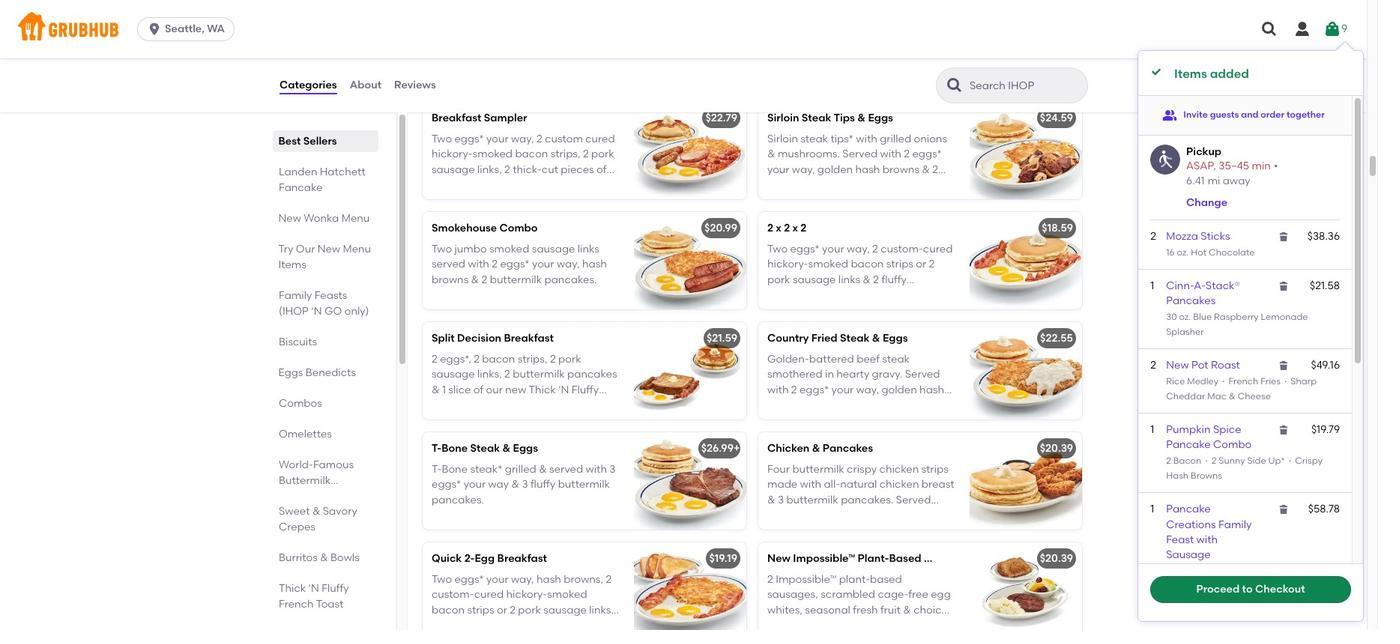 Task type: vqa. For each thing, say whether or not it's contained in the screenshot.


Task type: locate. For each thing, give the bounding box(es) containing it.
oz.
[[1177, 247, 1189, 258], [1179, 311, 1191, 322]]

browns down smothered
[[767, 399, 804, 411]]

smoked inside two eggs* your way, 2 custom-cured hickory-smoked bacon strips or 2 pork sausage links & 2 fluffy buttermilk pancakes.
[[808, 258, 848, 271]]

steak left tips
[[802, 111, 831, 124]]

mac
[[1208, 391, 1227, 402]]

smothered
[[767, 368, 823, 381]]

sausage inside two jumbo smoked sausage links served with 2 eggs* your way, hash browns & 2 buttermilk pancakes.
[[532, 243, 575, 256]]

0 vertical spatial choice
[[791, 509, 826, 521]]

two down 2 x 2 x 2
[[767, 243, 788, 256]]

eggs* down smokehouse combo
[[500, 258, 530, 271]]

0 horizontal spatial svg image
[[1278, 424, 1290, 436]]

0 vertical spatial served
[[843, 148, 878, 161]]

1 vertical spatial grilled
[[505, 463, 536, 476]]

& down pieces
[[565, 178, 573, 191]]

thick down burritos
[[279, 582, 306, 595]]

french for fluffy
[[279, 598, 314, 611]]

new for new pot roast
[[1166, 359, 1189, 372]]

browns
[[1191, 471, 1222, 481]]

combo right 'power'
[[1006, 552, 1045, 565]]

new impossible™ plant-based sausage power combo image
[[970, 542, 1082, 630]]

sausage down smokehouse combo
[[532, 243, 575, 256]]

chicken & pancakes image
[[970, 432, 1082, 530]]

0 vertical spatial svg image
[[1324, 20, 1342, 38]]

family right creations
[[1219, 518, 1252, 531]]

links inside two eggs* your way, 2 custom-cured hickory-smoked bacon strips or 2 pork sausage links & 2 fluffy buttermilk pancakes.
[[839, 273, 860, 286]]

pancakes inside world-famous buttermilk pancakes sweet & savory crepes
[[279, 490, 328, 503]]

0 vertical spatial 3
[[610, 463, 616, 476]]

0 horizontal spatial steak
[[470, 442, 500, 455]]

your inside t-bone steak* grilled & served with 3 eggs* your way & 3 fluffy buttermilk pancakes.
[[464, 478, 486, 491]]

items left added
[[1175, 67, 1207, 81]]

hickory- down 2 x 2 x 2
[[767, 258, 808, 271]]

0 vertical spatial bone
[[442, 442, 468, 455]]

medley
[[1187, 376, 1219, 386]]

impossible™ up sausages,
[[776, 573, 837, 586]]

0 horizontal spatial served
[[432, 258, 466, 271]]

thick inside 2 eggs*, 2 bacon strips, 2 pork sausage links, 2 buttermilk pancakes & 1 slice of our new thick 'n fluffy french toast.
[[529, 383, 556, 396]]

0 vertical spatial pancakes
[[567, 368, 617, 381]]

pancakes. inside t-bone steak* grilled & served with 3 eggs* your way & 3 fluffy buttermilk pancakes.
[[432, 494, 484, 506]]

bone down slice
[[442, 442, 468, 455]]

oz. for mozza sticks
[[1177, 247, 1189, 258]]

split
[[432, 332, 455, 344]]

1 vertical spatial strips,
[[518, 353, 548, 366]]

1 left cinn-
[[1151, 280, 1154, 292]]

served down tips*
[[843, 148, 878, 161]]

smoked up fried
[[808, 258, 848, 271]]

$19.19
[[709, 552, 737, 565]]

sticks
[[1201, 230, 1230, 243]]

2 sirloin from the top
[[767, 133, 798, 145]]

steak
[[801, 133, 828, 145], [882, 353, 910, 366]]

buttermilk inside two eggs* your way, 2 custom cured hickory-smoked bacon strips, 2 pork sausage links, 2 thick-cut pieces of ham, golden hash browns & 2 fluffy buttermilk pancakes.
[[432, 193, 484, 206]]

sausage up ham,
[[432, 163, 475, 176]]

steak
[[802, 111, 831, 124], [840, 332, 870, 344], [470, 442, 500, 455]]

golden-
[[767, 353, 809, 366]]

french for ∙
[[1229, 376, 1259, 386]]

2 vertical spatial strips
[[467, 604, 494, 616]]

t- inside t-bone steak* grilled & served with 3 eggs* your way & 3 fluffy buttermilk pancakes.
[[432, 463, 442, 476]]

1 left slice
[[442, 383, 446, 396]]

t-bone steak & eggs
[[432, 442, 538, 455]]

1
[[1151, 280, 1154, 292], [442, 383, 446, 396], [1151, 424, 1154, 436], [1151, 503, 1154, 516]]

pumpkin
[[1166, 424, 1211, 436]]

1 chicken from the top
[[880, 463, 919, 476]]

2-
[[464, 552, 475, 565]]

1 horizontal spatial or
[[880, 619, 890, 630]]

quick
[[432, 552, 462, 565]]

0 vertical spatial custom-
[[881, 243, 923, 256]]

cured
[[585, 133, 615, 145], [923, 243, 953, 256], [474, 589, 504, 601]]

golden inside golden-battered beef steak smothered in hearty gravy. served with 2 eggs* your way, golden hash browns & 2 fluffy buttermilk pancakes.   *gravy may contain pork.
[[882, 383, 917, 396]]

1 vertical spatial chicken
[[880, 478, 919, 491]]

links, inside two eggs* your way, 2 custom cured hickory-smoked bacon strips, 2 pork sausage links, 2 thick-cut pieces of ham, golden hash browns & 2 fluffy buttermilk pancakes.
[[477, 163, 502, 176]]

browns down onions at the top right of the page
[[883, 163, 920, 176]]

2 x 2 x 2 image
[[970, 212, 1082, 309]]

eggs* down 2- at the left of the page
[[455, 573, 484, 586]]

family inside pancake creations family feast with sausage
[[1219, 518, 1252, 531]]

2 vertical spatial cured
[[474, 589, 504, 601]]

two inside two eggs* your way, hash browns, 2 custom-cured hickory-smoked bacon strips or 2 pork sausage links & toast.
[[432, 573, 452, 586]]

sausage down feast
[[1166, 549, 1211, 561]]

fluffy inside sirloin steak tips* with grilled onions & mushrooms. served with 2 eggs* your way, golden hash browns & 2 fluffy buttermilk pancakes.
[[767, 178, 793, 191]]

9 button
[[1324, 16, 1348, 43]]

0 horizontal spatial strips,
[[518, 353, 548, 366]]

quick 2-egg breakfast image
[[634, 542, 746, 630]]

sirloin inside sirloin steak tips* with grilled onions & mushrooms. served with 2 eggs* your way, golden hash browns & 2 fluffy buttermilk pancakes.
[[767, 133, 798, 145]]

buttermilk inside two eggs* your way, 2 custom-cured hickory-smoked bacon strips or 2 pork sausage links & 2 fluffy buttermilk pancakes.
[[767, 288, 819, 301]]

new up try
[[279, 212, 302, 225]]

t-bone steak & eggs image
[[634, 432, 746, 530]]

'n left go
[[311, 305, 322, 318]]

eggs* down 2 x 2 x 2
[[790, 243, 820, 256]]

0 horizontal spatial fluffy
[[322, 582, 349, 595]]

& up country fried steak & eggs
[[863, 273, 871, 286]]

0 vertical spatial served
[[432, 258, 466, 271]]

0 vertical spatial $20.39
[[1040, 442, 1073, 455]]

french down slice
[[432, 399, 467, 411]]

or inside 2  impossible™ plant-based sausages, scrambled cage-free egg whites, seasonal fresh fruit & choice of 2 protein pancakes or multigr
[[880, 619, 890, 630]]

pancakes down a- in the right of the page
[[1166, 295, 1216, 308]]

2 links, from the top
[[477, 368, 502, 381]]

& right the way
[[512, 478, 519, 491]]

two for two jumbo smoked sausage links served with 2 eggs* your way, hash browns & 2 buttermilk pancakes.
[[432, 243, 452, 256]]

french inside 2 eggs*, 2 bacon strips, 2 pork sausage links, 2 buttermilk pancakes & 1 slice of our new thick 'n fluffy french toast.
[[432, 399, 467, 411]]

strips inside two eggs* your way, 2 custom-cured hickory-smoked bacon strips or 2 pork sausage links & 2 fluffy buttermilk pancakes.
[[886, 258, 914, 271]]

35–45
[[1219, 160, 1249, 172]]

2 horizontal spatial or
[[916, 258, 927, 271]]

6.41
[[1187, 175, 1205, 188]]

pot
[[1192, 359, 1209, 372]]

browns inside two eggs* your way, 2 custom cured hickory-smoked bacon strips, 2 pork sausage links, 2 thick-cut pieces of ham, golden hash browns & 2 fluffy buttermilk pancakes.
[[525, 178, 562, 191]]

whites,
[[767, 604, 803, 616]]

pancakes down 'buttermilk'
[[279, 490, 328, 503]]

sausage up egg
[[924, 552, 969, 565]]

eggs up t-bone steak* grilled & served with 3 eggs* your way & 3 fluffy buttermilk pancakes.
[[513, 442, 538, 455]]

breakfast right the egg
[[497, 552, 547, 565]]

fluffy up toast
[[322, 582, 349, 595]]

0 vertical spatial breakfast
[[432, 111, 482, 124]]

2 vertical spatial steak
[[470, 442, 500, 455]]

new up "rice"
[[1166, 359, 1189, 372]]

1 vertical spatial links,
[[477, 368, 502, 381]]

0 vertical spatial cured
[[585, 133, 615, 145]]

2 horizontal spatial 3
[[778, 494, 784, 506]]

thick inside thick 'n fluffy french toast
[[279, 582, 306, 595]]

0 horizontal spatial 3
[[522, 478, 528, 491]]

french left toast
[[279, 598, 314, 611]]

steak up mushrooms.
[[801, 133, 828, 145]]

2 t- from the top
[[432, 463, 442, 476]]

1 vertical spatial t-
[[432, 463, 442, 476]]

hash
[[856, 163, 880, 176], [498, 178, 523, 191], [582, 258, 607, 271], [920, 383, 944, 396], [537, 573, 561, 586]]

wa
[[207, 22, 225, 35]]

1 vertical spatial hickory-
[[767, 258, 808, 271]]

2  impossible™ plant-based sausages, scrambled cage-free egg whites, seasonal fresh fruit & choice of 2 protein pancakes or multigr
[[767, 573, 951, 630]]

people icon image
[[1163, 108, 1178, 123]]

french inside items added tooltip
[[1229, 376, 1259, 386]]

0 vertical spatial t-
[[432, 442, 442, 455]]

may
[[860, 414, 883, 427]]

ham,
[[432, 178, 458, 191]]

grilled inside sirloin steak tips* with grilled onions & mushrooms. served with 2 eggs* your way, golden hash browns & 2 fluffy buttermilk pancakes.
[[880, 133, 911, 145]]

smoked
[[473, 148, 513, 161], [489, 243, 529, 256], [808, 258, 848, 271], [547, 589, 587, 601]]

menu down new wonka menu
[[343, 243, 371, 256]]

items
[[1175, 67, 1207, 81], [279, 259, 307, 271]]

svg image
[[1324, 20, 1342, 38], [1278, 424, 1290, 436]]

browns down jumbo
[[432, 273, 469, 286]]

1 vertical spatial family
[[1219, 518, 1252, 531]]

way, inside two eggs* your way, 2 custom-cured hickory-smoked bacon strips or 2 pork sausage links & 2 fluffy buttermilk pancakes.
[[847, 243, 870, 256]]

& left slice
[[432, 383, 440, 396]]

2 vertical spatial golden
[[882, 383, 917, 396]]

steak for $26.99
[[470, 442, 500, 455]]

0 vertical spatial combos
[[420, 66, 486, 85]]

pancakes inside cinn-a-stack® pancakes
[[1166, 295, 1216, 308]]

0 vertical spatial hickory-
[[432, 148, 473, 161]]

your inside two jumbo smoked sausage links served with 2 eggs* your way, hash browns & 2 buttermilk pancakes.
[[532, 258, 554, 271]]

pancake inside pumpkin spice pancake combo
[[1166, 439, 1211, 451]]

2 $20.39 from the top
[[1040, 552, 1073, 565]]

pancakes for world-famous buttermilk pancakes sweet & savory crepes
[[279, 490, 328, 503]]

1 vertical spatial impossible™
[[776, 573, 837, 586]]

bacon inside 2 eggs*, 2 bacon strips, 2 pork sausage links, 2 buttermilk pancakes & 1 slice of our new thick 'n fluffy french toast.
[[482, 353, 515, 366]]

combo up "sunny"
[[1213, 439, 1252, 451]]

way, inside two eggs* your way, hash browns, 2 custom-cured hickory-smoked bacon strips or 2 pork sausage links & toast.
[[511, 573, 534, 586]]

proceed to checkout
[[1197, 583, 1305, 596]]

buttermilk inside t-bone steak* grilled & served with 3 eggs* your way & 3 fluffy buttermilk pancakes.
[[558, 478, 610, 491]]

hash inside two eggs* your way, hash browns, 2 custom-cured hickory-smoked bacon strips or 2 pork sausage links & toast.
[[537, 573, 561, 586]]

$21.58
[[1310, 280, 1340, 292]]

1 vertical spatial cured
[[923, 243, 953, 256]]

french up cheese
[[1229, 376, 1259, 386]]

1 links, from the top
[[477, 163, 502, 176]]

new impossible™ plant-based sausage power combo
[[767, 552, 1045, 565]]

eggs* down 'in'
[[800, 383, 829, 396]]

eggs for sirloin steak tips & eggs
[[868, 111, 893, 124]]

0 horizontal spatial pancakes
[[279, 490, 328, 503]]

your inside sirloin steak tips* with grilled onions & mushrooms. served with 2 eggs* your way, golden hash browns & 2 fluffy buttermilk pancakes.
[[767, 163, 790, 176]]

steak up beef
[[840, 332, 870, 344]]

eggs* left the way
[[432, 478, 461, 491]]

1 vertical spatial strips
[[922, 463, 949, 476]]

two down quick
[[432, 573, 452, 586]]

new
[[505, 383, 526, 396]]

0 vertical spatial family
[[279, 289, 312, 302]]

1 t- from the top
[[432, 442, 442, 455]]

steak up 'gravy.'
[[882, 353, 910, 366]]

oz. right '30'
[[1179, 311, 1191, 322]]

0 horizontal spatial items
[[279, 259, 307, 271]]

oz. right 16
[[1177, 247, 1189, 258]]

sausage inside 2 eggs*, 2 bacon strips, 2 pork sausage links, 2 buttermilk pancakes & 1 slice of our new thick 'n fluffy french toast.
[[432, 368, 475, 381]]

16 oz. hot chocolate
[[1166, 247, 1255, 258]]

svg image inside items added tooltip
[[1278, 424, 1290, 436]]

2 vertical spatial 'n
[[308, 582, 319, 595]]

world-
[[279, 459, 313, 471]]

2 chicken from the top
[[880, 478, 919, 491]]

golden right ham,
[[460, 178, 496, 191]]

& inside world-famous buttermilk pancakes sweet & savory crepes
[[312, 505, 320, 518]]

0 horizontal spatial thick
[[279, 582, 306, 595]]

our
[[486, 383, 503, 396]]

1 $20.39 from the top
[[1040, 442, 1073, 455]]

pancake creations family feast with sausage link
[[1166, 503, 1252, 561]]

1 sirloin from the top
[[767, 111, 799, 124]]

1 horizontal spatial family
[[1219, 518, 1252, 531]]

up*
[[1268, 455, 1285, 466]]

x
[[776, 222, 782, 234], [793, 222, 798, 234]]

grilled up the way
[[505, 463, 536, 476]]

2 horizontal spatial steak
[[840, 332, 870, 344]]

eggs* down onions at the top right of the page
[[912, 148, 942, 161]]

sausage inside pancake creations family feast with sausage
[[1166, 549, 1211, 561]]

only)
[[345, 305, 369, 318]]

0 vertical spatial links
[[578, 243, 600, 256]]

& down jumbo
[[471, 273, 479, 286]]

change button
[[1187, 196, 1228, 211]]

& inside four buttermilk crispy chicken strips made with all-natural chicken breast & 3 buttermilk pancakes. served with choice of sauce.
[[767, 494, 775, 506]]

combo inside pumpkin spice pancake combo
[[1213, 439, 1252, 451]]

family inside family feasts (ihop 'n go only)
[[279, 289, 312, 302]]

impossible™ inside 2  impossible™ plant-based sausages, scrambled cage-free egg whites, seasonal fresh fruit & choice of 2 protein pancakes or multigr
[[776, 573, 837, 586]]

1 vertical spatial pancake
[[1166, 503, 1211, 516]]

mozza sticks link
[[1166, 230, 1230, 243]]

served for fluffy
[[549, 463, 583, 476]]

golden
[[818, 163, 853, 176], [460, 178, 496, 191], [882, 383, 917, 396]]

links, left the thick-
[[477, 163, 502, 176]]

0 vertical spatial menu
[[342, 212, 370, 225]]

impossible™ up the plant-
[[793, 552, 855, 565]]

& inside two eggs* your way, 2 custom cured hickory-smoked bacon strips, 2 pork sausage links, 2 thick-cut pieces of ham, golden hash browns & 2 fluffy buttermilk pancakes.
[[565, 178, 573, 191]]

1 vertical spatial sirloin
[[767, 133, 798, 145]]

1 vertical spatial custom-
[[432, 589, 474, 601]]

eggs* inside sirloin steak tips* with grilled onions & mushrooms. served with 2 eggs* your way, golden hash browns & 2 fluffy buttermilk pancakes.
[[912, 148, 942, 161]]

sausage down eggs*,
[[432, 368, 475, 381]]

bone inside t-bone steak* grilled & served with 3 eggs* your way & 3 fluffy buttermilk pancakes.
[[442, 463, 468, 476]]

2 vertical spatial pancakes
[[279, 490, 328, 503]]

hickory- inside two eggs* your way, hash browns, 2 custom-cured hickory-smoked bacon strips or 2 pork sausage links & toast.
[[506, 589, 547, 601]]

tips*
[[831, 133, 854, 145]]

with inside t-bone steak* grilled & served with 3 eggs* your way & 3 fluffy buttermilk pancakes.
[[586, 463, 607, 476]]

breakfast left sampler
[[432, 111, 482, 124]]

two eggs* your way, hash browns, 2 custom-cured hickory-smoked bacon strips or 2 pork sausage links & toast.
[[432, 573, 612, 630]]

famous
[[313, 459, 354, 471]]

bacon inside two eggs* your way, 2 custom cured hickory-smoked bacon strips, 2 pork sausage links, 2 thick-cut pieces of ham, golden hash browns & 2 fluffy buttermilk pancakes.
[[515, 148, 548, 161]]

& up beef
[[872, 332, 880, 344]]

1 vertical spatial choice
[[914, 604, 948, 616]]

two inside two eggs* your way, 2 custom cured hickory-smoked bacon strips, 2 pork sausage links, 2 thick-cut pieces of ham, golden hash browns & 2 fluffy buttermilk pancakes.
[[432, 133, 452, 145]]

min
[[1252, 160, 1271, 172]]

1 vertical spatial pancakes
[[827, 619, 877, 630]]

svg image
[[1261, 20, 1279, 38], [1294, 20, 1312, 38], [147, 22, 162, 37], [1151, 66, 1163, 78], [1278, 231, 1290, 243], [1278, 280, 1290, 292], [1278, 360, 1290, 372], [1278, 504, 1290, 516]]

smokehouse combo image
[[634, 212, 746, 309]]

smoked down sampler
[[473, 148, 513, 161]]

0 vertical spatial combo
[[500, 222, 538, 234]]

served inside two jumbo smoked sausage links served with 2 eggs* your way, hash browns & 2 buttermilk pancakes.
[[432, 258, 466, 271]]

0 vertical spatial steak
[[802, 111, 831, 124]]

1 vertical spatial 3
[[522, 478, 528, 491]]

1 vertical spatial menu
[[343, 243, 371, 256]]

golden down 'gravy.'
[[882, 383, 917, 396]]

& left toast. at the bottom left of the page
[[432, 619, 440, 630]]

2 horizontal spatial hickory-
[[767, 258, 808, 271]]

of left the our
[[474, 383, 484, 396]]

fluffy inside two eggs* your way, 2 custom-cured hickory-smoked bacon strips or 2 pork sausage links & 2 fluffy buttermilk pancakes.
[[882, 273, 907, 286]]

crispy
[[847, 463, 877, 476]]

fluffy right new
[[572, 383, 599, 396]]

& right fruit
[[903, 604, 911, 616]]

fluffy inside thick 'n fluffy french toast
[[322, 582, 349, 595]]

16
[[1166, 247, 1175, 258]]

1 for pumpkin
[[1151, 424, 1154, 436]]

2 eggs*, 2 bacon strips, 2 pork sausage links, 2 buttermilk pancakes & 1 slice of our new thick 'n fluffy french toast.
[[432, 353, 617, 411]]

2 horizontal spatial golden
[[882, 383, 917, 396]]

your inside two eggs* your way, hash browns, 2 custom-cured hickory-smoked bacon strips or 2 pork sausage links & toast.
[[486, 573, 509, 586]]

served inside four buttermilk crispy chicken strips made with all-natural chicken breast & 3 buttermilk pancakes. served with choice of sauce.
[[896, 494, 931, 506]]

combo
[[500, 222, 538, 234], [1213, 439, 1252, 451], [1006, 552, 1045, 565]]

0 horizontal spatial x
[[776, 222, 782, 234]]

1 vertical spatial served
[[549, 463, 583, 476]]

0 vertical spatial chicken
[[880, 463, 919, 476]]

0 horizontal spatial combos
[[279, 397, 322, 410]]

1 vertical spatial fluffy
[[322, 582, 349, 595]]

combos up breakfast sampler
[[420, 66, 486, 85]]

1 horizontal spatial 3
[[610, 463, 616, 476]]

chicken left breast
[[880, 478, 919, 491]]

pancakes. inside sirloin steak tips* with grilled onions & mushrooms. served with 2 eggs* your way, golden hash browns & 2 fluffy buttermilk pancakes.
[[850, 178, 902, 191]]

of left sauce.
[[828, 509, 838, 521]]

0 horizontal spatial or
[[497, 604, 507, 616]]

2 vertical spatial 3
[[778, 494, 784, 506]]

golden for two eggs* your way, 2 custom cured hickory-smoked bacon strips, 2 pork sausage links, 2 thick-cut pieces of ham, golden hash browns & 2 fluffy buttermilk pancakes.
[[818, 163, 853, 176]]

sirloin steak tips & eggs image
[[970, 102, 1082, 199]]

pancake up creations
[[1166, 503, 1211, 516]]

browns down cut
[[525, 178, 562, 191]]

about
[[350, 79, 382, 91]]

buttermilk
[[279, 474, 331, 487]]

custom- inside two eggs* your way, 2 custom-cured hickory-smoked bacon strips or 2 pork sausage links & 2 fluffy buttermilk pancakes.
[[881, 243, 923, 256]]

1 bone from the top
[[442, 442, 468, 455]]

1 horizontal spatial x
[[793, 222, 798, 234]]

two left jumbo
[[432, 243, 452, 256]]

& down made
[[767, 494, 775, 506]]

served inside sirloin steak tips* with grilled onions & mushrooms. served with 2 eggs* your way, golden hash browns & 2 fluffy buttermilk pancakes.
[[843, 148, 878, 161]]

0 vertical spatial strips
[[886, 258, 914, 271]]

combos up 'omelettes'
[[279, 397, 322, 410]]

30
[[1166, 311, 1177, 322]]

two down breakfast sampler
[[432, 133, 452, 145]]

0 horizontal spatial steak
[[801, 133, 828, 145]]

& right the steak*
[[539, 463, 547, 476]]

1 horizontal spatial served
[[549, 463, 583, 476]]

choice down all- at the right bottom
[[791, 509, 826, 521]]

0 vertical spatial items
[[1175, 67, 1207, 81]]

0 vertical spatial grilled
[[880, 133, 911, 145]]

1 vertical spatial golden
[[460, 178, 496, 191]]

eggs up 'gravy.'
[[883, 332, 908, 344]]

links, inside 2 eggs*, 2 bacon strips, 2 pork sausage links, 2 buttermilk pancakes & 1 slice of our new thick 'n fluffy french toast.
[[477, 368, 502, 381]]

choice inside 2  impossible™ plant-based sausages, scrambled cage-free egg whites, seasonal fresh fruit & choice of 2 protein pancakes or multigr
[[914, 604, 948, 616]]

pancakes. inside golden-battered beef steak smothered in hearty gravy. served with 2 eggs* your way, golden hash browns & 2 fluffy buttermilk pancakes.   *gravy may contain pork.
[[767, 414, 820, 427]]

1 horizontal spatial items
[[1175, 67, 1207, 81]]

bone left the steak*
[[442, 463, 468, 476]]

1 vertical spatial breakfast
[[504, 332, 554, 344]]

+
[[734, 442, 740, 455]]

smoked down browns,
[[547, 589, 587, 601]]

two for two eggs* your way, hash browns, 2 custom-cured hickory-smoked bacon strips or 2 pork sausage links & toast.
[[432, 573, 452, 586]]

& right sweet
[[312, 505, 320, 518]]

'n right new
[[558, 383, 569, 396]]

proceed to checkout button
[[1151, 576, 1351, 603]]

Search IHOP search field
[[968, 79, 1083, 93]]

sellers
[[304, 135, 337, 148]]

menu right wonka
[[342, 212, 370, 225]]

family
[[279, 289, 312, 302], [1219, 518, 1252, 531]]

steak up the steak*
[[470, 442, 500, 455]]

1 horizontal spatial strips
[[886, 258, 914, 271]]

eggs* inside t-bone steak* grilled & served with 3 eggs* your way & 3 fluffy buttermilk pancakes.
[[432, 478, 461, 491]]

chicken right crispy
[[880, 463, 919, 476]]

0 vertical spatial sirloin
[[767, 111, 799, 124]]

pancakes
[[567, 368, 617, 381], [827, 619, 877, 630]]

1 horizontal spatial combos
[[420, 66, 486, 85]]

'n inside 2 eggs*, 2 bacon strips, 2 pork sausage links, 2 buttermilk pancakes & 1 slice of our new thick 'n fluffy french toast.
[[558, 383, 569, 396]]

0 vertical spatial fluffy
[[572, 383, 599, 396]]

two for two eggs* your way, 2 custom cured hickory-smoked bacon strips, 2 pork sausage links, 2 thick-cut pieces of ham, golden hash browns & 2 fluffy buttermilk pancakes.
[[432, 133, 452, 145]]

choice down egg
[[914, 604, 948, 616]]

1 horizontal spatial golden
[[818, 163, 853, 176]]

& up the steak*
[[503, 442, 511, 455]]

eggs* down breakfast sampler
[[455, 133, 484, 145]]

links,
[[477, 163, 502, 176], [477, 368, 502, 381]]

new right our
[[318, 243, 341, 256]]

strips
[[886, 258, 914, 271], [922, 463, 949, 476], [467, 604, 494, 616]]

eggs*,
[[440, 353, 471, 366]]

steak for $22.55
[[840, 332, 870, 344]]

browns inside sirloin steak tips* with grilled onions & mushrooms. served with 2 eggs* your way, golden hash browns & 2 fluffy buttermilk pancakes.
[[883, 163, 920, 176]]

1 pancake from the top
[[1166, 439, 1211, 451]]

2 pancake from the top
[[1166, 503, 1211, 516]]

served for with
[[843, 148, 878, 161]]

0 vertical spatial golden
[[818, 163, 853, 176]]

away
[[1223, 175, 1251, 188]]

sausage down browns,
[[544, 604, 587, 616]]

2 horizontal spatial cured
[[923, 243, 953, 256]]

family up (ihop
[[279, 289, 312, 302]]

0 horizontal spatial family
[[279, 289, 312, 302]]

of right pieces
[[597, 163, 607, 176]]

to
[[1242, 583, 1253, 596]]

pancake down pumpkin
[[1166, 439, 1211, 451]]

1 vertical spatial $20.39
[[1040, 552, 1073, 565]]

1 vertical spatial svg image
[[1278, 424, 1290, 436]]

pork inside 2 eggs*, 2 bacon strips, 2 pork sausage links, 2 buttermilk pancakes & 1 slice of our new thick 'n fluffy french toast.
[[558, 353, 581, 366]]

t- for t-bone steak* grilled & served with 3 eggs* your way & 3 fluffy buttermilk pancakes.
[[432, 463, 442, 476]]

fluffy
[[572, 383, 599, 396], [322, 582, 349, 595]]

1 vertical spatial bone
[[442, 463, 468, 476]]

1 horizontal spatial svg image
[[1324, 20, 1342, 38]]

mozza sticks
[[1166, 230, 1230, 243]]

2 bone from the top
[[442, 463, 468, 476]]

0 vertical spatial strips,
[[551, 148, 581, 161]]

guests
[[1210, 109, 1239, 120]]

split decision breakfast image
[[634, 322, 746, 419]]

served for steak
[[905, 368, 940, 381]]

egg
[[931, 589, 951, 601]]

grilled left onions at the top right of the page
[[880, 133, 911, 145]]

smokehouse
[[432, 222, 497, 234]]

0 vertical spatial links,
[[477, 163, 502, 176]]

cinn-
[[1166, 280, 1194, 292]]

new inside try our new menu items
[[318, 243, 341, 256]]

0 vertical spatial 'n
[[311, 305, 322, 318]]

'n
[[311, 305, 322, 318], [558, 383, 569, 396], [308, 582, 319, 595]]

fluffy inside two eggs* your way, 2 custom cured hickory-smoked bacon strips, 2 pork sausage links, 2 thick-cut pieces of ham, golden hash browns & 2 fluffy buttermilk pancakes.
[[584, 178, 609, 191]]

chocolate
[[1209, 247, 1255, 258]]

'n up toast
[[308, 582, 319, 595]]

1 horizontal spatial hickory-
[[506, 589, 547, 601]]

sausage down 2 x 2 x 2
[[793, 273, 836, 286]]

1 horizontal spatial fluffy
[[572, 383, 599, 396]]

1 vertical spatial 'n
[[558, 383, 569, 396]]

1 vertical spatial combo
[[1213, 439, 1252, 451]]

served down breast
[[896, 494, 931, 506]]

0 horizontal spatial grilled
[[505, 463, 536, 476]]

'n inside family feasts (ihop 'n go only)
[[311, 305, 322, 318]]

2 vertical spatial served
[[896, 494, 931, 506]]

& down smothered
[[807, 399, 815, 411]]

combo up two jumbo smoked sausage links served with 2 eggs* your way, hash browns & 2 buttermilk pancakes.
[[500, 222, 538, 234]]

two eggs* your way, 2 custom-cured hickory-smoked bacon strips or 2 pork sausage links & 2 fluffy buttermilk pancakes.
[[767, 243, 953, 301]]

2 x from the left
[[793, 222, 798, 234]]



Task type: describe. For each thing, give the bounding box(es) containing it.
of inside 2  impossible™ plant-based sausages, scrambled cage-free egg whites, seasonal fresh fruit & choice of 2 protein pancakes or multigr
[[767, 619, 778, 630]]

impossible™ for plant-
[[776, 573, 837, 586]]

hickory- for sausage
[[432, 148, 473, 161]]

made
[[767, 478, 798, 491]]

of inside 2 eggs*, 2 bacon strips, 2 pork sausage links, 2 buttermilk pancakes & 1 slice of our new thick 'n fluffy french toast.
[[474, 383, 484, 396]]

menu inside try our new menu items
[[343, 243, 371, 256]]

smoked inside two eggs* your way, hash browns, 2 custom-cured hickory-smoked bacon strips or 2 pork sausage links & toast.
[[547, 589, 587, 601]]

egg
[[475, 552, 495, 565]]

your inside two eggs* your way, 2 custom cured hickory-smoked bacon strips, 2 pork sausage links, 2 thick-cut pieces of ham, golden hash browns & 2 fluffy buttermilk pancakes.
[[486, 133, 509, 145]]

browns inside two jumbo smoked sausage links served with 2 eggs* your way, hash browns & 2 buttermilk pancakes.
[[432, 273, 469, 286]]

country fried steak & eggs
[[767, 332, 908, 344]]

burritos
[[279, 552, 318, 564]]

$58.78
[[1308, 503, 1340, 516]]

added
[[1210, 67, 1249, 81]]

'n inside thick 'n fluffy french toast
[[308, 582, 319, 595]]

pork inside two eggs* your way, hash browns, 2 custom-cured hickory-smoked bacon strips or 2 pork sausage links & toast.
[[518, 604, 541, 616]]

four buttermilk crispy chicken strips made with all-natural chicken breast & 3 buttermilk pancakes. served with choice of sauce.
[[767, 463, 954, 521]]

scrambled
[[821, 589, 875, 601]]

custom- inside two eggs* your way, hash browns, 2 custom-cured hickory-smoked bacon strips or 2 pork sausage links & toast.
[[432, 589, 474, 601]]

new pot roast
[[1166, 359, 1240, 372]]

golden-battered beef steak smothered in hearty gravy. served with 2 eggs* your way, golden hash browns & 2 fluffy buttermilk pancakes.   *gravy may contain pork.
[[767, 353, 952, 427]]

smoked inside two jumbo smoked sausage links served with 2 eggs* your way, hash browns & 2 buttermilk pancakes.
[[489, 243, 529, 256]]

sharp cheddar mac & cheese
[[1166, 376, 1317, 402]]

served for &
[[432, 258, 466, 271]]

hickory- for pork
[[767, 258, 808, 271]]

of inside two eggs* your way, 2 custom cured hickory-smoked bacon strips, 2 pork sausage links, 2 thick-cut pieces of ham, golden hash browns & 2 fluffy buttermilk pancakes.
[[597, 163, 607, 176]]

pancakes. inside two eggs* your way, 2 custom-cured hickory-smoked bacon strips or 2 pork sausage links & 2 fluffy buttermilk pancakes.
[[822, 288, 875, 301]]

of inside four buttermilk crispy chicken strips made with all-natural chicken breast & 3 buttermilk pancakes. served with choice of sauce.
[[828, 509, 838, 521]]

eggs* inside two eggs* your way, 2 custom-cured hickory-smoked bacon strips or 2 pork sausage links & 2 fluffy buttermilk pancakes.
[[790, 243, 820, 256]]

checkout
[[1255, 583, 1305, 596]]

sirloin for sirloin steak tips* with grilled onions & mushrooms. served with 2 eggs* your way, golden hash browns & 2 fluffy buttermilk pancakes.
[[767, 133, 798, 145]]

& inside two eggs* your way, 2 custom-cured hickory-smoked bacon strips or 2 pork sausage links & 2 fluffy buttermilk pancakes.
[[863, 273, 871, 286]]

& right tips
[[858, 111, 866, 124]]

protein
[[788, 619, 825, 630]]

pancake inside pancake creations family feast with sausage
[[1166, 503, 1211, 516]]

steak inside sirloin steak tips* with grilled onions & mushrooms. served with 2 eggs* your way, golden hash browns & 2 fluffy buttermilk pancakes.
[[801, 133, 828, 145]]

new for new impossible™ plant-based sausage power combo
[[767, 552, 791, 565]]

seattle,
[[165, 22, 205, 35]]

30 oz. blue raspberry lemonade splasher
[[1166, 311, 1308, 337]]

strips, inside 2 eggs*, 2 bacon strips, 2 pork sausage links, 2 buttermilk pancakes & 1 slice of our new thick 'n fluffy french toast.
[[518, 353, 548, 366]]

impossible™ for plant-
[[793, 552, 855, 565]]

reviews
[[394, 79, 436, 91]]

with inside two jumbo smoked sausage links served with 2 eggs* your way, hash browns & 2 buttermilk pancakes.
[[468, 258, 489, 271]]

fluffy inside t-bone steak* grilled & served with 3 eggs* your way & 3 fluffy buttermilk pancakes.
[[531, 478, 556, 491]]

& left mushrooms.
[[767, 148, 775, 161]]

eggs* inside golden-battered beef steak smothered in hearty gravy. served with 2 eggs* your way, golden hash browns & 2 fluffy buttermilk pancakes.   *gravy may contain pork.
[[800, 383, 829, 396]]

& right "chicken"
[[812, 442, 820, 455]]

pumpkin spice pancake combo
[[1166, 424, 1252, 451]]

try
[[279, 243, 294, 256]]

cheese
[[1238, 391, 1271, 402]]

invite guests and order together button
[[1163, 102, 1325, 129]]

thick-
[[513, 163, 542, 176]]

contain
[[885, 414, 924, 427]]

0 horizontal spatial sausage
[[924, 552, 969, 565]]

bacon inside two eggs* your way, hash browns, 2 custom-cured hickory-smoked bacon strips or 2 pork sausage links & toast.
[[432, 604, 465, 616]]

eggs benedicts
[[279, 367, 356, 379]]

sharp
[[1291, 376, 1317, 386]]

steak inside golden-battered beef steak smothered in hearty gravy. served with 2 eggs* your way, golden hash browns & 2 fluffy buttermilk pancakes.   *gravy may contain pork.
[[882, 353, 910, 366]]

a-
[[1194, 280, 1206, 292]]

crispy hash browns
[[1166, 455, 1323, 481]]

$22.79
[[706, 111, 737, 124]]

t-bone steak* grilled & served with 3 eggs* your way & 3 fluffy buttermilk pancakes.
[[432, 463, 616, 506]]

cinn-a-stack® pancakes link
[[1166, 280, 1240, 308]]

& inside two eggs* your way, hash browns, 2 custom-cured hickory-smoked bacon strips or 2 pork sausage links & toast.
[[432, 619, 440, 630]]

$20.39 for 2  impossible™ plant-based sausages, scrambled cage-free egg whites, seasonal fresh fruit & choice of 2 protein pancakes or multigr
[[1040, 552, 1073, 565]]

fries
[[1261, 376, 1281, 386]]

items added
[[1175, 67, 1249, 81]]

proceed
[[1197, 583, 1240, 596]]

breakfast sampler
[[432, 111, 527, 124]]

& inside golden-battered beef steak smothered in hearty gravy. served with 2 eggs* your way, golden hash browns & 2 fluffy buttermilk pancakes.   *gravy may contain pork.
[[807, 399, 815, 411]]

& down onions at the top right of the page
[[922, 163, 930, 176]]

eggs* inside two eggs* your way, 2 custom cured hickory-smoked bacon strips, 2 pork sausage links, 2 thick-cut pieces of ham, golden hash browns & 2 fluffy buttermilk pancakes.
[[455, 133, 484, 145]]

landen hatchett fancake
[[279, 166, 366, 194]]

mi
[[1208, 175, 1221, 188]]

1 horizontal spatial steak
[[802, 111, 831, 124]]

oz. for cinn-a-stack® pancakes
[[1179, 311, 1191, 322]]

$22.55
[[1040, 332, 1073, 344]]

hash inside two jumbo smoked sausage links served with 2 eggs* your way, hash browns & 2 buttermilk pancakes.
[[582, 258, 607, 271]]

svg image inside 9 'button'
[[1324, 20, 1342, 38]]

2 vertical spatial breakfast
[[497, 552, 547, 565]]

cured inside two eggs* your way, hash browns, 2 custom-cured hickory-smoked bacon strips or 2 pork sausage links & toast.
[[474, 589, 504, 601]]

cut
[[542, 163, 558, 176]]

items added tooltip
[[1139, 42, 1363, 630]]

best
[[279, 135, 301, 148]]

with inside golden-battered beef steak smothered in hearty gravy. served with 2 eggs* your way, golden hash browns & 2 fluffy buttermilk pancakes.   *gravy may contain pork.
[[767, 383, 789, 396]]

based
[[889, 552, 922, 565]]

world-famous buttermilk pancakes sweet & savory crepes
[[279, 459, 357, 534]]

3 for four buttermilk crispy chicken strips made with all-natural chicken breast & 3 buttermilk pancakes. served with choice of sauce.
[[778, 494, 784, 506]]

pork inside two eggs* your way, 2 custom cured hickory-smoked bacon strips, 2 pork sausage links, 2 thick-cut pieces of ham, golden hash browns & 2 fluffy buttermilk pancakes.
[[591, 148, 614, 161]]

sirloin for sirloin steak tips & eggs
[[767, 111, 799, 124]]

fruit
[[881, 604, 901, 616]]

fluffy inside golden-battered beef steak smothered in hearty gravy. served with 2 eggs* your way, golden hash browns & 2 fluffy buttermilk pancakes.   *gravy may contain pork.
[[826, 399, 851, 411]]

stack®
[[1206, 280, 1240, 292]]

splasher
[[1166, 327, 1204, 337]]

way, inside two eggs* your way, 2 custom cured hickory-smoked bacon strips, 2 pork sausage links, 2 thick-cut pieces of ham, golden hash browns & 2 fluffy buttermilk pancakes.
[[511, 133, 534, 145]]

creations
[[1166, 518, 1216, 531]]

breakfast sampler image
[[634, 102, 746, 199]]

1 for cinn-
[[1151, 280, 1154, 292]]

country fried steak & eggs image
[[970, 322, 1082, 419]]

asap,
[[1187, 160, 1216, 172]]

way, inside golden-battered beef steak smothered in hearty gravy. served with 2 eggs* your way, golden hash browns & 2 fluffy buttermilk pancakes.   *gravy may contain pork.
[[856, 383, 879, 396]]

$38.36
[[1308, 230, 1340, 243]]

3 for t-bone steak* grilled & served with 3 eggs* your way & 3 fluffy buttermilk pancakes.
[[522, 478, 528, 491]]

links inside two eggs* your way, hash browns, 2 custom-cured hickory-smoked bacon strips or 2 pork sausage links & toast.
[[589, 604, 611, 616]]

buttermilk inside two jumbo smoked sausage links served with 2 eggs* your way, hash browns & 2 buttermilk pancakes.
[[490, 273, 542, 286]]

biscuits
[[279, 336, 317, 349]]

t- for t-bone steak & eggs
[[432, 442, 442, 455]]

free
[[909, 589, 929, 601]]

strips, inside two eggs* your way, 2 custom cured hickory-smoked bacon strips, 2 pork sausage links, 2 thick-cut pieces of ham, golden hash browns & 2 fluffy buttermilk pancakes.
[[551, 148, 581, 161]]

cheddar
[[1166, 391, 1206, 402]]

fresh
[[853, 604, 878, 616]]

$20.39 for four buttermilk crispy chicken strips made with all-natural chicken breast & 3 buttermilk pancakes. served with choice of sauce.
[[1040, 442, 1073, 455]]

two for two eggs* your way, 2 custom-cured hickory-smoked bacon strips or 2 pork sausage links & 2 fluffy buttermilk pancakes.
[[767, 243, 788, 256]]

buttermilk inside 2 eggs*, 2 bacon strips, 2 pork sausage links, 2 buttermilk pancakes & 1 slice of our new thick 'n fluffy french toast.
[[513, 368, 565, 381]]

mushrooms.
[[778, 148, 840, 161]]

pancake creations family feast with sausage
[[1166, 503, 1252, 561]]

1 x from the left
[[776, 222, 782, 234]]

& inside 2  impossible™ plant-based sausages, scrambled cage-free egg whites, seasonal fresh fruit & choice of 2 protein pancakes or multigr
[[903, 604, 911, 616]]

1 horizontal spatial combo
[[1006, 552, 1045, 565]]

eggs down biscuits at left bottom
[[279, 367, 304, 379]]

family feasts (ihop 'n go only)
[[279, 289, 369, 318]]

pancakes. inside two eggs* your way, 2 custom cured hickory-smoked bacon strips, 2 pork sausage links, 2 thick-cut pieces of ham, golden hash browns & 2 fluffy buttermilk pancakes.
[[486, 193, 539, 206]]

sampler
[[484, 111, 527, 124]]

new pot roast link
[[1166, 359, 1240, 372]]

onions
[[914, 133, 947, 145]]

eggs for t-bone steak & eggs
[[513, 442, 538, 455]]

$20.99
[[705, 222, 737, 234]]

buttermilk inside sirloin steak tips* with grilled onions & mushrooms. served with 2 eggs* your way, golden hash browns & 2 fluffy buttermilk pancakes.
[[795, 178, 847, 191]]

hatchett
[[320, 166, 366, 178]]

hash inside two eggs* your way, 2 custom cured hickory-smoked bacon strips, 2 pork sausage links, 2 thick-cut pieces of ham, golden hash browns & 2 fluffy buttermilk pancakes.
[[498, 178, 523, 191]]

bone for steak*
[[442, 463, 468, 476]]

main navigation navigation
[[0, 0, 1367, 58]]

search icon image
[[946, 76, 964, 94]]

power
[[972, 552, 1004, 565]]

& inside sharp cheddar mac & cheese
[[1229, 391, 1236, 402]]

roast
[[1211, 359, 1240, 372]]

country
[[767, 332, 809, 344]]

golden inside two eggs* your way, 2 custom cured hickory-smoked bacon strips, 2 pork sausage links, 2 thick-cut pieces of ham, golden hash browns & 2 fluffy buttermilk pancakes.
[[460, 178, 496, 191]]

eggs for country fried steak & eggs
[[883, 332, 908, 344]]

crepes
[[279, 521, 315, 534]]

pancakes inside 2 eggs*, 2 bacon strips, 2 pork sausage links, 2 buttermilk pancakes & 1 slice of our new thick 'n fluffy french toast.
[[567, 368, 617, 381]]

cured for pork
[[585, 133, 615, 145]]

1 vertical spatial pancakes
[[823, 442, 873, 455]]

way, inside two jumbo smoked sausage links served with 2 eggs* your way, hash browns & 2 buttermilk pancakes.
[[557, 258, 580, 271]]

your inside golden-battered beef steak smothered in hearty gravy. served with 2 eggs* your way, golden hash browns & 2 fluffy buttermilk pancakes.   *gravy may contain pork.
[[832, 383, 854, 396]]

$49.16
[[1311, 359, 1340, 372]]

browns inside golden-battered beef steak smothered in hearty gravy. served with 2 eggs* your way, golden hash browns & 2 fluffy buttermilk pancakes.   *gravy may contain pork.
[[767, 399, 804, 411]]

golden for 2 eggs*, 2 bacon strips, 2 pork sausage links, 2 buttermilk pancakes & 1 slice of our new thick 'n fluffy french toast.
[[882, 383, 917, 396]]

natural
[[840, 478, 877, 491]]

1 vertical spatial combos
[[279, 397, 322, 410]]

thick 'n fluffy french toast
[[279, 582, 349, 611]]

& left bowls
[[320, 552, 328, 564]]

pork.
[[927, 414, 952, 427]]

hash inside golden-battered beef steak smothered in hearty gravy. served with 2 eggs* your way, golden hash browns & 2 fluffy buttermilk pancakes.   *gravy may contain pork.
[[920, 383, 944, 396]]

strips inside four buttermilk crispy chicken strips made with all-natural chicken breast & 3 buttermilk pancakes. served with choice of sauce.
[[922, 463, 949, 476]]

breast
[[922, 478, 954, 491]]

pickup icon image
[[1151, 144, 1181, 174]]

or inside two eggs* your way, 2 custom-cured hickory-smoked bacon strips or 2 pork sausage links & 2 fluffy buttermilk pancakes.
[[916, 258, 927, 271]]

bone for steak
[[442, 442, 468, 455]]

(ihop
[[279, 305, 309, 318]]

steak*
[[470, 463, 503, 476]]

burritos & bowls
[[279, 552, 360, 564]]

sweet
[[279, 505, 310, 518]]

grilled inside t-bone steak* grilled & served with 3 eggs* your way & 3 fluffy buttermilk pancakes.
[[505, 463, 536, 476]]

0 horizontal spatial combo
[[500, 222, 538, 234]]

& inside 2 eggs*, 2 bacon strips, 2 pork sausage links, 2 buttermilk pancakes & 1 slice of our new thick 'n fluffy french toast.
[[432, 383, 440, 396]]

lemonade
[[1261, 311, 1308, 322]]

pickup
[[1187, 145, 1222, 158]]

& inside two jumbo smoked sausage links served with 2 eggs* your way, hash browns & 2 buttermilk pancakes.
[[471, 273, 479, 286]]

bacon inside two eggs* your way, 2 custom-cured hickory-smoked bacon strips or 2 pork sausage links & 2 fluffy buttermilk pancakes.
[[851, 258, 884, 271]]

hash inside sirloin steak tips* with grilled onions & mushrooms. served with 2 eggs* your way, golden hash browns & 2 fluffy buttermilk pancakes.
[[856, 163, 880, 176]]

bacon
[[1174, 455, 1202, 466]]

about button
[[349, 58, 382, 112]]

items inside items added tooltip
[[1175, 67, 1207, 81]]

sausage inside two eggs* your way, hash browns, 2 custom-cured hickory-smoked bacon strips or 2 pork sausage links & toast.
[[544, 604, 587, 616]]

way, inside sirloin steak tips* with grilled onions & mushrooms. served with 2 eggs* your way, golden hash browns & 2 fluffy buttermilk pancakes.
[[792, 163, 815, 176]]

pancakes. inside two jumbo smoked sausage links served with 2 eggs* your way, hash browns & 2 buttermilk pancakes.
[[544, 273, 597, 286]]

new for new wonka menu
[[279, 212, 302, 225]]

sausage inside two eggs* your way, 2 custom-cured hickory-smoked bacon strips or 2 pork sausage links & 2 fluffy buttermilk pancakes.
[[793, 273, 836, 286]]

*gravy
[[823, 414, 858, 427]]

pancakes inside 2  impossible™ plant-based sausages, scrambled cage-free egg whites, seasonal fresh fruit & choice of 2 protein pancakes or multigr
[[827, 619, 877, 630]]

cured for 2
[[923, 243, 953, 256]]

chicken
[[767, 442, 810, 455]]

pancakes. inside four buttermilk crispy chicken strips made with all-natural chicken breast & 3 buttermilk pancakes. served with choice of sauce.
[[841, 494, 894, 506]]

1 for pancake
[[1151, 503, 1154, 516]]

choice inside four buttermilk crispy chicken strips made with all-natural chicken breast & 3 buttermilk pancakes. served with choice of sauce.
[[791, 509, 826, 521]]

all-
[[824, 478, 840, 491]]

pancakes for cinn-a-stack® pancakes
[[1166, 295, 1216, 308]]

fluffy inside 2 eggs*, 2 bacon strips, 2 pork sausage links, 2 buttermilk pancakes & 1 slice of our new thick 'n fluffy french toast.
[[572, 383, 599, 396]]

pork inside two eggs* your way, 2 custom-cured hickory-smoked bacon strips or 2 pork sausage links & 2 fluffy buttermilk pancakes.
[[767, 273, 790, 286]]

smoked inside two eggs* your way, 2 custom cured hickory-smoked bacon strips, 2 pork sausage links, 2 thick-cut pieces of ham, golden hash browns & 2 fluffy buttermilk pancakes.
[[473, 148, 513, 161]]

way
[[488, 478, 509, 491]]

or inside two eggs* your way, hash browns, 2 custom-cured hickory-smoked bacon strips or 2 pork sausage links & toast.
[[497, 604, 507, 616]]

plant-
[[858, 552, 889, 565]]



